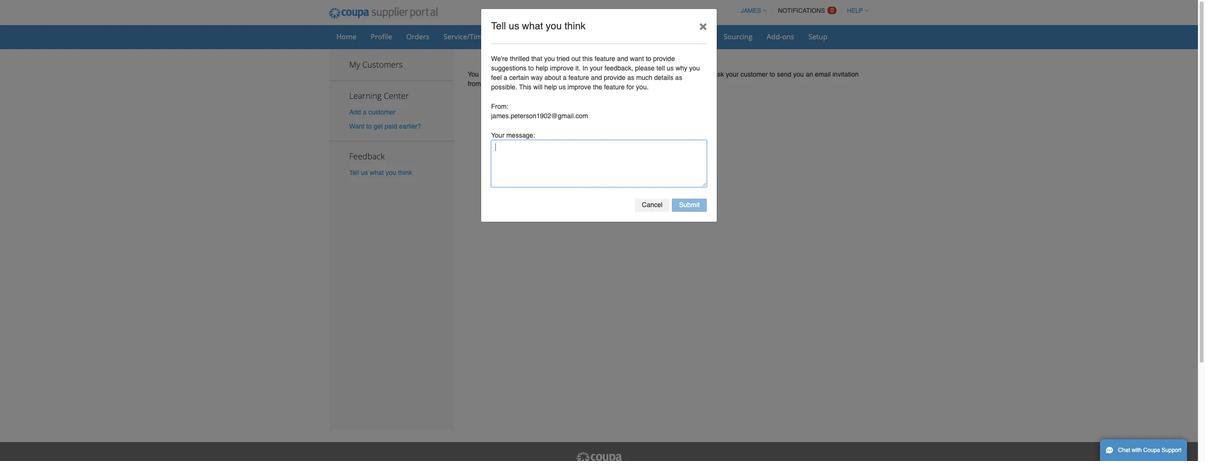 Task type: locate. For each thing, give the bounding box(es) containing it.
improve down "it."
[[568, 83, 591, 91]]

tell us what you think up that
[[491, 20, 586, 31]]

you up the it's
[[658, 71, 669, 78]]

0 vertical spatial and
[[617, 55, 628, 62]]

0 horizontal spatial coupa
[[483, 80, 502, 88]]

0 vertical spatial what
[[522, 20, 543, 31]]

take.
[[643, 80, 657, 88]]

setup link
[[803, 29, 834, 44]]

need
[[481, 71, 496, 78], [619, 80, 633, 88]]

we're
[[491, 55, 508, 62]]

improve down tried
[[550, 64, 574, 72]]

1 vertical spatial need
[[619, 80, 633, 88]]

send
[[777, 71, 792, 78]]

us up sheets
[[509, 20, 519, 31]]

0 horizontal spatial as
[[628, 74, 635, 81]]

coupa supplier portal image
[[322, 1, 444, 25], [576, 452, 623, 461]]

0 horizontal spatial tell us what you think
[[349, 169, 412, 176]]

tell us what you think down feedback
[[349, 169, 412, 176]]

coupa right with
[[1144, 447, 1161, 454]]

want to get paid earlier? link
[[349, 122, 421, 130]]

us
[[509, 20, 519, 31], [667, 64, 674, 72], [559, 83, 566, 91], [361, 169, 368, 176]]

2 vertical spatial feature
[[604, 83, 625, 91]]

ask
[[713, 71, 724, 78]]

0 horizontal spatial coupa supplier portal image
[[322, 1, 444, 25]]

orders link
[[400, 29, 436, 44]]

center
[[384, 90, 409, 101]]

this down certain
[[519, 83, 532, 91]]

1 vertical spatial help
[[545, 83, 557, 91]]

you
[[546, 20, 562, 31], [544, 55, 555, 62], [689, 64, 700, 72], [658, 71, 669, 78], [793, 71, 804, 78], [386, 169, 396, 176]]

1 horizontal spatial a
[[504, 74, 507, 81]]

provide down feedback, at the right of page
[[604, 74, 626, 81]]

0 vertical spatial coupa supplier portal image
[[322, 1, 444, 25]]

tell
[[491, 20, 506, 31], [349, 169, 359, 176]]

will
[[534, 83, 543, 91]]

explains
[[549, 80, 574, 88]]

what down feedback
[[370, 169, 384, 176]]

learning
[[349, 90, 382, 101]]

you down paid
[[386, 169, 396, 176]]

a right about
[[563, 74, 567, 81]]

as down why
[[675, 74, 682, 81]]

customer up steps
[[569, 71, 596, 78]]

0 vertical spatial need
[[481, 71, 496, 78]]

be
[[505, 71, 512, 78]]

1 horizontal spatial tell
[[491, 20, 506, 31]]

0 horizontal spatial need
[[481, 71, 496, 78]]

a right feel
[[504, 74, 507, 81]]

tell us what you think button
[[349, 168, 412, 177]]

customer left the send
[[741, 71, 768, 78]]

0 horizontal spatial this
[[504, 80, 517, 88]]

the left steps
[[576, 80, 585, 88]]

this
[[504, 80, 517, 88], [519, 83, 532, 91]]

0 vertical spatial help
[[536, 64, 548, 72]]

1 vertical spatial tell
[[349, 169, 359, 176]]

what inside button
[[370, 169, 384, 176]]

1 horizontal spatial this
[[519, 83, 532, 91]]

1 vertical spatial coupa
[[1144, 447, 1161, 454]]

help down that
[[536, 64, 548, 72]]

to left the send
[[770, 71, 775, 78]]

the left they
[[593, 83, 602, 91]]

chat with coupa support button
[[1100, 440, 1188, 461]]

customer
[[569, 71, 596, 78], [741, 71, 768, 78], [368, 109, 396, 116]]

1 horizontal spatial as
[[675, 74, 682, 81]]

feature down before
[[604, 83, 625, 91]]

0 horizontal spatial tell
[[349, 169, 359, 176]]

earlier?
[[399, 122, 421, 130]]

provide up tell
[[653, 55, 675, 62]]

for
[[627, 83, 634, 91]]

customer up want to get paid earlier? link
[[368, 109, 396, 116]]

help down about
[[545, 83, 557, 91]]

they
[[604, 80, 617, 88]]

as right we in the top right of the page
[[628, 74, 635, 81]]

what
[[522, 20, 543, 31], [370, 169, 384, 176]]

your up explains
[[554, 71, 567, 78]]

you up tried
[[546, 20, 562, 31]]

1 horizontal spatial customer
[[569, 71, 596, 78]]

1 horizontal spatial provide
[[653, 55, 675, 62]]

to right the for
[[635, 80, 641, 88]]

0 vertical spatial tell
[[491, 20, 506, 31]]

sourcing link
[[718, 29, 759, 44]]

this down "be"
[[504, 80, 517, 88]]

and
[[617, 55, 628, 62], [591, 74, 602, 81]]

1 horizontal spatial coupa
[[1144, 447, 1161, 454]]

setup
[[809, 32, 828, 41]]

possible.
[[491, 83, 517, 91]]

a right the add
[[363, 109, 367, 116]]

feature up before
[[595, 55, 615, 62]]

1 horizontal spatial the
[[593, 83, 602, 91]]

home link
[[330, 29, 363, 44]]

to up way
[[528, 64, 534, 72]]

need down we in the top right of the page
[[619, 80, 633, 88]]

provide
[[653, 55, 675, 62], [604, 74, 626, 81]]

us down feedback
[[361, 169, 368, 176]]

add a customer link
[[349, 109, 396, 116]]

coupa
[[483, 80, 502, 88], [1144, 447, 1161, 454]]

1 vertical spatial provide
[[604, 74, 626, 81]]

sourcing
[[724, 32, 753, 41]]

feature down "it."
[[569, 74, 589, 81]]

profile link
[[365, 29, 398, 44]]

0 vertical spatial tell us what you think
[[491, 20, 586, 31]]

0 horizontal spatial and
[[591, 74, 602, 81]]

easy!
[[687, 80, 703, 88]]

cool
[[683, 71, 696, 78]]

us right tell
[[667, 64, 674, 72]]

super
[[669, 80, 686, 88]]

think up out
[[565, 20, 586, 31]]

0 vertical spatial think
[[565, 20, 586, 31]]

we're thrilled that you tried out this feature and want to provide suggestions to help improve it. in your feedback, please tell us why you feel a certain way about a feature and provide as much details as possible. this will help us improve the feature for you.
[[491, 55, 700, 91]]

tell down feedback
[[349, 169, 359, 176]]

details
[[654, 74, 674, 81]]

1 horizontal spatial tell us what you think
[[491, 20, 586, 31]]

you inside button
[[386, 169, 396, 176]]

1 vertical spatial think
[[398, 169, 412, 176]]

coupa right from
[[483, 80, 502, 88]]

1 horizontal spatial what
[[522, 20, 543, 31]]

think down earlier?
[[398, 169, 412, 176]]

way
[[531, 74, 543, 81]]

you left "an"
[[793, 71, 804, 78]]

your message:
[[491, 132, 535, 139]]

you
[[468, 71, 479, 78]]

0 horizontal spatial think
[[398, 169, 412, 176]]

help
[[536, 64, 548, 72], [545, 83, 557, 91]]

1 horizontal spatial think
[[565, 20, 586, 31]]

1 vertical spatial coupa supplier portal image
[[576, 452, 623, 461]]

to
[[646, 55, 652, 62], [528, 64, 534, 72], [497, 71, 503, 78], [546, 71, 552, 78], [770, 71, 775, 78], [635, 80, 641, 88], [366, 122, 372, 130]]

your right ask
[[726, 71, 739, 78]]

0 horizontal spatial your
[[554, 71, 567, 78]]

stuff.
[[697, 71, 712, 78]]

the inside the we're thrilled that you tried out this feature and want to provide suggestions to help improve it. in your feedback, please tell us why you feel a certain way about a feature and provide as much details as possible. this will help us improve the feature for you.
[[593, 83, 602, 91]]

1 horizontal spatial coupa supplier portal image
[[576, 452, 623, 461]]

your right in
[[590, 64, 603, 72]]

steps
[[587, 80, 603, 88]]

think
[[565, 20, 586, 31], [398, 169, 412, 176]]

an
[[806, 71, 813, 78]]

what up that
[[522, 20, 543, 31]]

0 vertical spatial provide
[[653, 55, 675, 62]]

tell up sheets
[[491, 20, 506, 31]]

need inside you need to be connected to your customer before we can show you any cool stuff.  ask your customer to send you an email invitation from coupa
[[481, 71, 496, 78]]

any
[[671, 71, 682, 78]]

improve
[[550, 64, 574, 72], [568, 83, 591, 91]]

email
[[815, 71, 831, 78]]

0 vertical spatial coupa
[[483, 80, 502, 88]]

thrilled
[[510, 55, 530, 62]]

0 horizontal spatial what
[[370, 169, 384, 176]]

need right you
[[481, 71, 496, 78]]

home
[[337, 32, 357, 41]]

my
[[349, 59, 360, 70]]

it.
[[576, 64, 581, 72]]

1 horizontal spatial your
[[590, 64, 603, 72]]

2 horizontal spatial customer
[[741, 71, 768, 78]]

1 vertical spatial what
[[370, 169, 384, 176]]

cancel button
[[635, 199, 670, 212]]

tried
[[557, 55, 570, 62]]



Task type: vqa. For each thing, say whether or not it's contained in the screenshot.
left the as
yes



Task type: describe. For each thing, give the bounding box(es) containing it.
× dialog
[[481, 8, 718, 222]]

from
[[468, 80, 481, 88]]

to left "be"
[[497, 71, 503, 78]]

0 horizontal spatial customer
[[368, 109, 396, 116]]

coupa inside you need to be connected to your customer before we can show you any cool stuff.  ask your customer to send you an email invitation from coupa
[[483, 80, 502, 88]]

with
[[1132, 447, 1142, 454]]

add-
[[767, 32, 782, 41]]

tell
[[657, 64, 665, 72]]

invitation
[[833, 71, 859, 78]]

×
[[699, 18, 707, 33]]

you need to be connected to your customer before we can show you any cool stuff.  ask your customer to send you an email invitation from coupa
[[468, 71, 859, 88]]

2 horizontal spatial a
[[563, 74, 567, 81]]

why
[[676, 64, 688, 72]]

submit button
[[672, 199, 707, 212]]

coupa inside button
[[1144, 447, 1161, 454]]

0 horizontal spatial a
[[363, 109, 367, 116]]

customers
[[362, 59, 403, 70]]

feedback
[[349, 150, 385, 162]]

us down about
[[559, 83, 566, 91]]

want
[[349, 122, 365, 130]]

you.
[[636, 83, 649, 91]]

paid
[[385, 122, 397, 130]]

0 horizontal spatial the
[[576, 80, 585, 88]]

1 vertical spatial feature
[[569, 74, 589, 81]]

profile
[[371, 32, 392, 41]]

service/time sheets
[[444, 32, 510, 41]]

from:
[[491, 103, 509, 110]]

we
[[618, 71, 627, 78]]

this inside the we're thrilled that you tried out this feature and want to provide suggestions to help improve it. in your feedback, please tell us why you feel a certain way about a feature and provide as much details as possible. this will help us improve the feature for you.
[[519, 83, 532, 91]]

it's
[[659, 80, 667, 88]]

connected
[[514, 71, 545, 78]]

can
[[629, 71, 639, 78]]

ons
[[782, 32, 795, 41]]

feedback,
[[605, 64, 633, 72]]

please
[[635, 64, 655, 72]]

this
[[583, 55, 593, 62]]

us inside button
[[361, 169, 368, 176]]

1 vertical spatial and
[[591, 74, 602, 81]]

document
[[519, 80, 548, 88]]

feel
[[491, 74, 502, 81]]

1 vertical spatial improve
[[568, 83, 591, 91]]

2 as from the left
[[675, 74, 682, 81]]

think inside button
[[398, 169, 412, 176]]

certain
[[509, 74, 529, 81]]

this document link
[[504, 80, 548, 88]]

chat with coupa support
[[1119, 447, 1182, 454]]

sheets
[[488, 32, 510, 41]]

to up please
[[646, 55, 652, 62]]

add-ons link
[[761, 29, 801, 44]]

suggestions
[[491, 64, 527, 72]]

to right way
[[546, 71, 552, 78]]

my customers
[[349, 59, 403, 70]]

you right why
[[689, 64, 700, 72]]

1 as from the left
[[628, 74, 635, 81]]

before
[[598, 71, 616, 78]]

want
[[630, 55, 644, 62]]

Your message: text field
[[491, 140, 707, 187]]

service/time
[[444, 32, 486, 41]]

show
[[641, 71, 657, 78]]

think inside × dialog
[[565, 20, 586, 31]]

that
[[531, 55, 543, 62]]

0 vertical spatial improve
[[550, 64, 574, 72]]

add-ons
[[767, 32, 795, 41]]

this document explains the steps they need to take. it's super easy!
[[504, 80, 703, 88]]

you right that
[[544, 55, 555, 62]]

support
[[1162, 447, 1182, 454]]

cancel
[[642, 201, 663, 209]]

tell inside × dialog
[[491, 20, 506, 31]]

1 vertical spatial tell us what you think
[[349, 169, 412, 176]]

submit
[[679, 201, 700, 209]]

add a customer
[[349, 109, 396, 116]]

tell inside button
[[349, 169, 359, 176]]

chat
[[1119, 447, 1131, 454]]

0 vertical spatial feature
[[595, 55, 615, 62]]

1 horizontal spatial and
[[617, 55, 628, 62]]

your
[[491, 132, 505, 139]]

message:
[[507, 132, 535, 139]]

service/time sheets link
[[438, 29, 516, 44]]

to left get
[[366, 122, 372, 130]]

out
[[572, 55, 581, 62]]

about
[[545, 74, 561, 81]]

× button
[[689, 9, 717, 42]]

in
[[583, 64, 588, 72]]

james.peterson1902@gmail.com
[[491, 112, 588, 120]]

add
[[349, 109, 361, 116]]

2 horizontal spatial your
[[726, 71, 739, 78]]

tell us what you think inside × dialog
[[491, 20, 586, 31]]

1 horizontal spatial need
[[619, 80, 633, 88]]

want to get paid earlier?
[[349, 122, 421, 130]]

learning center
[[349, 90, 409, 101]]

from: james.peterson1902@gmail.com
[[491, 103, 588, 120]]

much
[[636, 74, 653, 81]]

what inside × dialog
[[522, 20, 543, 31]]

get
[[374, 122, 383, 130]]

orders
[[406, 32, 430, 41]]

your inside the we're thrilled that you tried out this feature and want to provide suggestions to help improve it. in your feedback, please tell us why you feel a certain way about a feature and provide as much details as possible. this will help us improve the feature for you.
[[590, 64, 603, 72]]

0 horizontal spatial provide
[[604, 74, 626, 81]]



